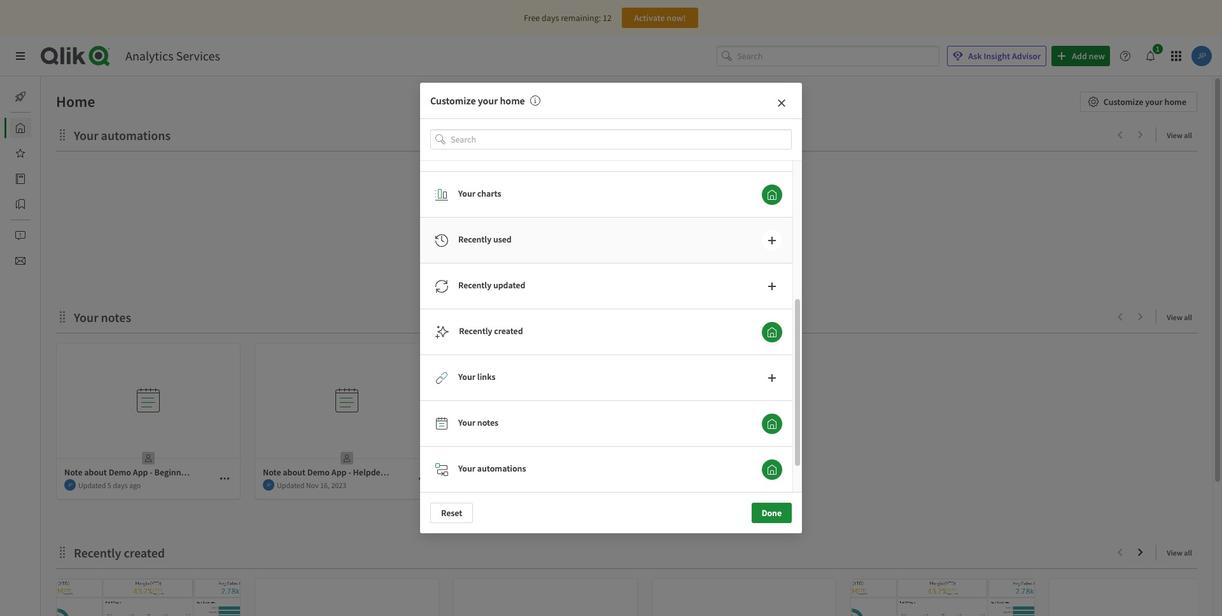 Task type: locate. For each thing, give the bounding box(es) containing it.
recently right move collection icon
[[74, 545, 121, 561]]

1 horizontal spatial your automations
[[459, 463, 526, 474]]

2 view from the top
[[1168, 313, 1183, 322]]

0 vertical spatial your automations
[[74, 127, 171, 143]]

2 qlik sense app image from the left
[[851, 580, 1035, 616]]

your automations
[[74, 127, 171, 143], [459, 463, 526, 474]]

created
[[494, 325, 523, 337], [124, 545, 165, 561]]

now!
[[667, 12, 686, 24]]

personal element up 2023
[[337, 448, 357, 469]]

1 vertical spatial recently created
[[74, 545, 165, 561]]

james peterson element down note
[[64, 480, 76, 491]]

Recently created button
[[762, 322, 783, 343]]

home up home link
[[56, 92, 95, 111]]

0 horizontal spatial your notes
[[74, 310, 131, 325]]

move collection image for your notes
[[56, 310, 69, 323]]

0 horizontal spatial home
[[500, 94, 525, 107]]

1 vertical spatial search text field
[[451, 129, 792, 150]]

2 all from the top
[[1185, 313, 1193, 322]]

james peterson element inside the updated nov 16, 2023 link
[[263, 480, 274, 491]]

ago
[[129, 481, 141, 490]]

0 vertical spatial view all
[[1168, 131, 1193, 140]]

your notes inside home main content
[[74, 310, 131, 325]]

charts
[[478, 188, 502, 199]]

james peterson element
[[64, 480, 76, 491], [263, 480, 274, 491]]

james peterson image down note
[[64, 480, 76, 491]]

0 horizontal spatial qlik sense app image
[[57, 580, 240, 616]]

updated
[[78, 481, 106, 490], [277, 481, 305, 490]]

view all link
[[1168, 127, 1198, 143], [1168, 309, 1198, 325], [1168, 545, 1198, 560]]

1 james peterson element from the left
[[64, 480, 76, 491]]

days right the 5
[[113, 481, 128, 490]]

2 updated from the left
[[277, 481, 305, 490]]

3 view all link from the top
[[1168, 545, 1198, 560]]

james peterson image inside the updated nov 16, 2023 link
[[263, 480, 274, 491]]

your charts
[[459, 188, 502, 199]]

your
[[478, 94, 498, 107], [1146, 96, 1163, 108]]

reset
[[441, 508, 463, 519]]

1 vertical spatial all
[[1185, 313, 1193, 322]]

1 move collection image from the top
[[56, 128, 69, 141]]

analytics
[[125, 48, 174, 64]]

0 vertical spatial your notes
[[74, 310, 131, 325]]

james peterson element down (december
[[263, 480, 274, 491]]

activate
[[634, 12, 665, 24]]

1 horizontal spatial personal element
[[337, 448, 357, 469]]

2 move collection image from the top
[[56, 310, 69, 323]]

3 view from the top
[[1168, 548, 1183, 558]]

2 view all link from the top
[[1168, 309, 1198, 325]]

you have no automations yet.
[[560, 253, 689, 266]]

2 vertical spatial view
[[1168, 548, 1183, 558]]

home right home icon
[[41, 122, 63, 134]]

james peterson image down (december
[[263, 480, 274, 491]]

1 vertical spatial days
[[113, 481, 128, 490]]

customize
[[431, 94, 476, 107], [1104, 96, 1144, 108]]

analytics services element
[[125, 48, 220, 64]]

note
[[64, 467, 82, 478]]

1 horizontal spatial updated
[[277, 481, 305, 490]]

home
[[56, 92, 95, 111], [41, 122, 63, 134]]

remaining:
[[561, 12, 601, 24]]

1 all from the top
[[1185, 131, 1193, 140]]

1 vertical spatial automations
[[615, 253, 671, 266]]

0 horizontal spatial recently created
[[74, 545, 165, 561]]

0 horizontal spatial notes
[[101, 310, 131, 325]]

your automations inside "customize your home" dialog
[[459, 463, 526, 474]]

move collection image left "your notes" 'link'
[[56, 310, 69, 323]]

1 horizontal spatial automations
[[478, 463, 526, 474]]

your notes
[[74, 310, 131, 325], [459, 417, 499, 428]]

0 vertical spatial days
[[542, 12, 559, 24]]

0 horizontal spatial personal element
[[138, 448, 159, 469]]

customize your home
[[431, 94, 525, 107], [1104, 96, 1187, 108]]

1 horizontal spatial james peterson element
[[263, 480, 274, 491]]

1 horizontal spatial your notes
[[459, 417, 499, 428]]

0 vertical spatial search text field
[[738, 46, 940, 66]]

view all link for your notes
[[1168, 309, 1198, 325]]

all
[[1185, 131, 1193, 140], [1185, 313, 1193, 322], [1185, 548, 1193, 558]]

0 horizontal spatial your
[[478, 94, 498, 107]]

recently created down the recently updated
[[459, 325, 523, 337]]

14,
[[281, 467, 293, 478]]

0 vertical spatial automations
[[101, 127, 171, 143]]

automations
[[101, 127, 171, 143], [615, 253, 671, 266], [478, 463, 526, 474]]

about
[[84, 467, 107, 478]]

personal element for updated nov 16, 2023
[[337, 448, 357, 469]]

days inside home main content
[[113, 481, 128, 490]]

2 view all from the top
[[1168, 313, 1193, 322]]

1 view from the top
[[1168, 131, 1183, 140]]

days
[[542, 12, 559, 24], [113, 481, 128, 490]]

qlik sense app image
[[57, 580, 240, 616], [851, 580, 1035, 616]]

1 personal element from the left
[[138, 448, 159, 469]]

your automations inside home main content
[[74, 127, 171, 143]]

personal element up ago
[[138, 448, 159, 469]]

1 horizontal spatial recently created
[[459, 325, 523, 337]]

1 vertical spatial your automations
[[459, 463, 526, 474]]

0 horizontal spatial created
[[124, 545, 165, 561]]

0 vertical spatial created
[[494, 325, 523, 337]]

james peterson image
[[64, 480, 76, 491], [263, 480, 274, 491]]

1 view all from the top
[[1168, 131, 1193, 140]]

recently created right move collection icon
[[74, 545, 165, 561]]

1 vertical spatial your notes
[[459, 417, 499, 428]]

1 vertical spatial home
[[41, 122, 63, 134]]

no
[[601, 253, 613, 266]]

0 vertical spatial notes
[[101, 310, 131, 325]]

Your automations button
[[762, 460, 783, 480]]

1 horizontal spatial created
[[494, 325, 523, 337]]

0 horizontal spatial your automations
[[74, 127, 171, 143]]

customize your home inside "customize your home" dialog
[[431, 94, 525, 107]]

done button
[[752, 503, 792, 524]]

search text field inside "customize your home" dialog
[[451, 129, 792, 150]]

1 horizontal spatial james peterson image
[[263, 480, 274, 491]]

1 vertical spatial notes
[[478, 417, 499, 428]]

1 james peterson image from the left
[[64, 480, 76, 491]]

2 james peterson element from the left
[[263, 480, 274, 491]]

move collection image
[[56, 128, 69, 141], [56, 310, 69, 323]]

2 personal element from the left
[[337, 448, 357, 469]]

your
[[74, 127, 98, 143], [459, 188, 476, 199], [74, 310, 98, 325], [459, 371, 476, 383], [459, 417, 476, 428], [459, 463, 476, 474]]

view all link for recently created
[[1168, 545, 1198, 560]]

services
[[176, 48, 220, 64]]

0 vertical spatial view
[[1168, 131, 1183, 140]]

1 horizontal spatial customize
[[1104, 96, 1144, 108]]

1 updated from the left
[[78, 481, 106, 490]]

0 vertical spatial all
[[1185, 131, 1193, 140]]

created inside "customize your home" dialog
[[494, 325, 523, 337]]

1 vertical spatial created
[[124, 545, 165, 561]]

updated down the 14, on the left bottom of page
[[277, 481, 305, 490]]

notes
[[101, 310, 131, 325], [478, 417, 499, 428]]

1 horizontal spatial qlik sense app image
[[851, 580, 1035, 616]]

your inside dialog
[[478, 94, 498, 107]]

1 qlik sense app image from the left
[[57, 580, 240, 616]]

0 vertical spatial move collection image
[[56, 128, 69, 141]]

1 horizontal spatial customize your home
[[1104, 96, 1187, 108]]

-
[[150, 467, 153, 478]]

home main content
[[36, 76, 1223, 616]]

0 horizontal spatial james peterson image
[[64, 480, 76, 491]]

recently created
[[459, 325, 523, 337], [74, 545, 165, 561]]

updated inside the updated nov 16, 2023 link
[[277, 481, 305, 490]]

0 horizontal spatial customize
[[431, 94, 476, 107]]

0 horizontal spatial james peterson element
[[64, 480, 76, 491]]

view for your automations
[[1168, 131, 1183, 140]]

app
[[133, 467, 148, 478]]

view
[[1168, 131, 1183, 140], [1168, 313, 1183, 322], [1168, 548, 1183, 558]]

0 horizontal spatial customize your home
[[431, 94, 525, 107]]

updated nov 16, 2023 link
[[255, 344, 439, 500]]

customize inside "customize your home" dialog
[[431, 94, 476, 107]]

subscriptions image
[[15, 256, 25, 266]]

recently updated
[[459, 279, 526, 291]]

2 vertical spatial all
[[1185, 548, 1193, 558]]

1 vertical spatial view
[[1168, 313, 1183, 322]]

view all for your automations
[[1168, 131, 1193, 140]]

personal element
[[138, 448, 159, 469], [337, 448, 357, 469]]

0 horizontal spatial updated
[[78, 481, 106, 490]]

0 vertical spatial view all link
[[1168, 127, 1198, 143]]

recently left "updated"
[[459, 279, 492, 291]]

3 view all from the top
[[1168, 548, 1193, 558]]

3 all from the top
[[1185, 548, 1193, 558]]

updated down about
[[78, 481, 106, 490]]

2 james peterson image from the left
[[263, 480, 274, 491]]

1 horizontal spatial home
[[1165, 96, 1187, 108]]

1 horizontal spatial your
[[1146, 96, 1163, 108]]

days right free
[[542, 12, 559, 24]]

1 vertical spatial move collection image
[[56, 310, 69, 323]]

1 view all link from the top
[[1168, 127, 1198, 143]]

Recently updated button
[[762, 277, 783, 297]]

ask insight advisor
[[969, 50, 1041, 62]]

view all
[[1168, 131, 1193, 140], [1168, 313, 1193, 322], [1168, 548, 1193, 558]]

0 vertical spatial home
[[56, 92, 95, 111]]

1 vertical spatial view all
[[1168, 313, 1193, 322]]

1 vertical spatial view all link
[[1168, 309, 1198, 325]]

updated nov 16, 2023
[[277, 481, 347, 490]]

used
[[494, 234, 512, 245]]

0 horizontal spatial automations
[[101, 127, 171, 143]]

1 horizontal spatial days
[[542, 12, 559, 24]]

recently
[[459, 234, 492, 245], [459, 279, 492, 291], [459, 325, 493, 337], [74, 545, 121, 561]]

customize your home button
[[1081, 92, 1198, 112]]

2023
[[331, 481, 347, 490]]

0 horizontal spatial days
[[113, 481, 128, 490]]

move collection image
[[56, 546, 69, 559]]

move collection image right home icon
[[56, 128, 69, 141]]

0 vertical spatial recently created
[[459, 325, 523, 337]]

view for your notes
[[1168, 313, 1183, 322]]

16,
[[320, 481, 330, 490]]

recently left used
[[459, 234, 492, 245]]

Search text field
[[738, 46, 940, 66], [451, 129, 792, 150]]

home
[[500, 94, 525, 107], [1165, 96, 1187, 108]]

created inside home main content
[[124, 545, 165, 561]]

2 vertical spatial automations
[[478, 463, 526, 474]]

2 vertical spatial view all
[[1168, 548, 1193, 558]]

Recently used button
[[762, 231, 783, 251]]

1 horizontal spatial notes
[[478, 417, 499, 428]]

2 vertical spatial view all link
[[1168, 545, 1198, 560]]



Task type: vqa. For each thing, say whether or not it's contained in the screenshot.
searchbar 'element'
yes



Task type: describe. For each thing, give the bounding box(es) containing it.
recently created inside home main content
[[74, 545, 165, 561]]

recently inside home main content
[[74, 545, 121, 561]]

view all for your notes
[[1168, 313, 1193, 322]]

ask insight advisor button
[[948, 46, 1047, 66]]

2023)
[[295, 467, 316, 478]]

12
[[603, 12, 612, 24]]

nov
[[306, 481, 319, 490]]

all for your automations
[[1185, 131, 1193, 140]]

have
[[578, 253, 599, 266]]

you
[[560, 253, 576, 266]]

reset button
[[431, 503, 473, 524]]

tutorial(1)
[[197, 467, 236, 478]]

home image
[[15, 123, 25, 133]]

ask
[[969, 50, 982, 62]]

updated 5 days ago
[[78, 481, 141, 490]]

demo
[[109, 467, 131, 478]]

customize inside customize your home button
[[1104, 96, 1144, 108]]

recently created link
[[74, 545, 170, 561]]

your links
[[459, 371, 496, 383]]

collections image
[[15, 199, 25, 210]]

your inside button
[[1146, 96, 1163, 108]]

home inside home main content
[[56, 92, 95, 111]]

home inside button
[[1165, 96, 1187, 108]]

analytics services
[[125, 48, 220, 64]]

all for recently created
[[1185, 548, 1193, 558]]

james peterson image for updated nov 16, 2023
[[263, 480, 274, 491]]

james peterson element for updated 5 days ago
[[64, 480, 76, 491]]

view all for recently created
[[1168, 548, 1193, 558]]

5
[[108, 481, 111, 490]]

Your charts button
[[762, 185, 783, 205]]

open sidebar menu image
[[15, 51, 25, 61]]

james peterson element for updated nov 16, 2023
[[263, 480, 274, 491]]

catalog image
[[15, 174, 25, 184]]

personal element for updated 5 days ago
[[138, 448, 159, 469]]

customize your home inside customize your home button
[[1104, 96, 1187, 108]]

recently up the your links on the left of page
[[459, 325, 493, 337]]

advisor
[[1013, 50, 1041, 62]]

free
[[524, 12, 540, 24]]

free days remaining: 12
[[524, 12, 612, 24]]

recently used
[[459, 234, 512, 245]]

updated
[[494, 279, 526, 291]]

updated for updated nov 16, 2023
[[277, 481, 305, 490]]

move collection image for your automations
[[56, 128, 69, 141]]

view for recently created
[[1168, 548, 1183, 558]]

(december
[[238, 467, 280, 478]]

getting started image
[[15, 92, 25, 102]]

view all link for your automations
[[1168, 127, 1198, 143]]

insight
[[984, 50, 1011, 62]]

home link
[[10, 118, 63, 138]]

recently created inside "customize your home" dialog
[[459, 325, 523, 337]]

close image
[[777, 98, 787, 108]]

updated for updated 5 days ago
[[78, 481, 106, 490]]

james peterson image for updated 5 days ago
[[64, 480, 76, 491]]

all for your notes
[[1185, 313, 1193, 322]]

alerts image
[[15, 231, 25, 241]]

Your notes button
[[762, 414, 783, 434]]

your automations link
[[74, 127, 176, 143]]

links
[[478, 371, 496, 383]]

activate now!
[[634, 12, 686, 24]]

your notes link
[[74, 310, 136, 325]]

home inside home link
[[41, 122, 63, 134]]

automations inside "customize your home" dialog
[[478, 463, 526, 474]]

note about demo app - beginner's tutorial(1) (december 14, 2023)
[[64, 467, 316, 478]]

home inside dialog
[[500, 94, 525, 107]]

yet.
[[673, 253, 689, 266]]

navigation pane element
[[0, 82, 63, 276]]

activate now! link
[[622, 8, 699, 28]]

Your links button
[[762, 368, 783, 389]]

done
[[762, 508, 782, 519]]

notes inside "customize your home" dialog
[[478, 417, 499, 428]]

beginner's
[[154, 467, 195, 478]]

2 horizontal spatial automations
[[615, 253, 671, 266]]

notes inside home main content
[[101, 310, 131, 325]]

searchbar element
[[717, 46, 940, 66]]

customize your home dialog
[[420, 0, 802, 539]]

your notes inside "customize your home" dialog
[[459, 417, 499, 428]]



